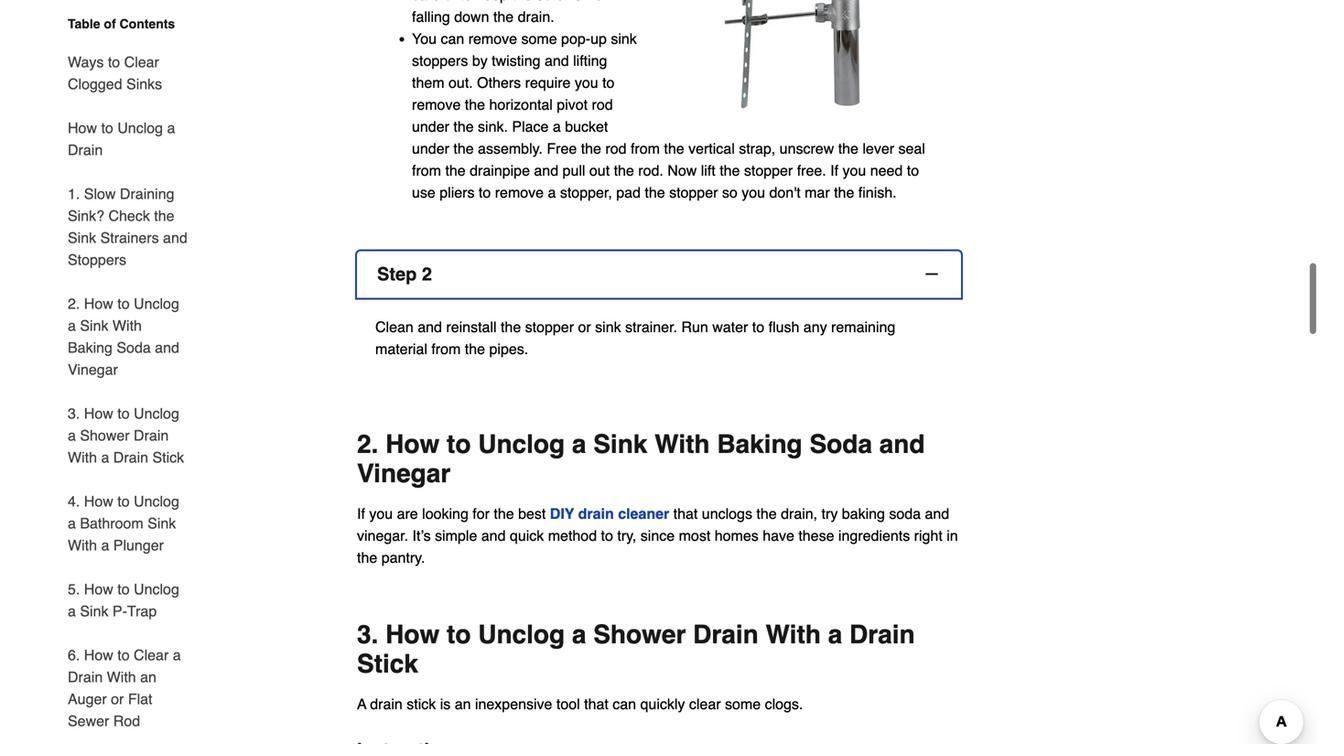 Task type: vqa. For each thing, say whether or not it's contained in the screenshot.
sink within Clean and reinstall the stopper or sink strainer. Run water to flush any remaining material from the pipes.
yes



Task type: describe. For each thing, give the bounding box(es) containing it.
or inside 6. how to clear a drain with an auger or flat sewer rod
[[111, 691, 124, 708]]

sink for up
[[611, 30, 637, 47]]

trap
[[127, 603, 157, 620]]

that unclogs the drain, try baking soda and vinegar. it's simple and quick method to try, since most homes have these ingredients right in the pantry.
[[357, 506, 958, 567]]

5.
[[68, 581, 80, 598]]

table
[[68, 16, 100, 31]]

the up drainpipe
[[454, 140, 474, 157]]

for
[[473, 506, 490, 523]]

how inside how to unclog a drain
[[68, 119, 97, 136]]

how to unclog a drain
[[68, 119, 175, 158]]

simple
[[435, 528, 477, 545]]

drain inside 6. how to clear a drain with an auger or flat sewer rod
[[68, 669, 103, 686]]

2. inside table of contents element
[[68, 295, 80, 312]]

you up finish.
[[843, 162, 867, 179]]

to down drainpipe
[[479, 184, 491, 201]]

the down the reinstall
[[465, 341, 485, 358]]

the up pad
[[614, 162, 634, 179]]

the left sink.
[[454, 118, 474, 135]]

water
[[713, 319, 748, 336]]

a inside how to unclog a drain
[[167, 119, 175, 136]]

you right so
[[742, 184, 766, 201]]

vinegar inside table of contents element
[[68, 361, 118, 378]]

how up are
[[386, 430, 440, 459]]

a inside 6. how to clear a drain with an auger or flat sewer rod
[[173, 647, 181, 664]]

unclog up if you are looking for the best diy drain cleaner
[[478, 430, 565, 459]]

flush
[[769, 319, 800, 336]]

soda inside table of contents element
[[117, 339, 151, 356]]

unclog up inexpensive
[[478, 621, 565, 650]]

pull
[[563, 162, 586, 179]]

1.
[[68, 185, 80, 202]]

flat
[[128, 691, 152, 708]]

lifting
[[573, 52, 608, 69]]

2 under from the top
[[412, 140, 450, 157]]

if you are looking for the best diy drain cleaner
[[357, 506, 670, 523]]

plunger
[[113, 537, 164, 554]]

pipes.
[[489, 341, 529, 358]]

lift
[[701, 162, 716, 179]]

auger
[[68, 691, 107, 708]]

rod.
[[638, 162, 664, 179]]

and inside 1. slow draining sink? check the sink strainers and stoppers
[[163, 229, 187, 246]]

with down stoppers
[[113, 317, 142, 334]]

clogged
[[68, 76, 122, 92]]

4.
[[68, 493, 80, 510]]

how up stick
[[386, 621, 440, 650]]

sewer
[[68, 713, 109, 730]]

1 horizontal spatial shower
[[594, 621, 686, 650]]

can inside you can remove some pop-up sink stoppers by twisting and lifting them out. others require you to remove the horizontal pivot rod under the sink. place a bucket under the assembly. free the rod from the vertical strap, unscrew the lever seal from the drainpipe and pull out the rod. now lift the stopper free. if you need to use pliers to remove a stopper, pad the stopper so you don't mar the finish.
[[441, 30, 464, 47]]

remaining
[[831, 319, 896, 336]]

1 vertical spatial 3. how to unclog a shower drain with a drain stick
[[357, 621, 915, 679]]

the left lever
[[838, 140, 859, 157]]

stopper,
[[560, 184, 612, 201]]

you
[[412, 30, 437, 47]]

unclogs
[[702, 506, 753, 523]]

1. slow draining sink? check the sink strainers and stoppers
[[68, 185, 187, 268]]

to inside ways to clear clogged sinks
[[108, 54, 120, 71]]

pivot
[[557, 96, 588, 113]]

sink inside 1. slow draining sink? check the sink strainers and stoppers
[[68, 229, 96, 246]]

don't
[[770, 184, 801, 201]]

1 vertical spatial can
[[613, 696, 636, 713]]

drain inside how to unclog a drain
[[68, 141, 103, 158]]

quick
[[510, 528, 544, 545]]

step 2 button
[[357, 252, 961, 298]]

with up clogs.
[[766, 621, 821, 650]]

finish.
[[859, 184, 897, 201]]

to inside 6. how to clear a drain with an auger or flat sewer rod
[[117, 647, 130, 664]]

these
[[799, 528, 835, 545]]

2. how to unclog a sink with baking soda and vinegar inside table of contents element
[[68, 295, 179, 378]]

to down seal
[[907, 162, 919, 179]]

out.
[[449, 74, 473, 91]]

1 horizontal spatial 2.
[[357, 430, 379, 459]]

rod
[[113, 713, 140, 730]]

to inside '3. how to unclog a shower drain with a drain stick' link
[[117, 405, 130, 422]]

to inside the 2. how to unclog a sink with baking soda and vinegar link
[[117, 295, 130, 312]]

contents
[[120, 16, 175, 31]]

is
[[440, 696, 451, 713]]

baking inside table of contents element
[[68, 339, 113, 356]]

an inside 6. how to clear a drain with an auger or flat sewer rod
[[140, 669, 157, 686]]

use
[[412, 184, 436, 201]]

strainer.
[[625, 319, 678, 336]]

any
[[804, 319, 827, 336]]

5. how to unclog a sink p-trap
[[68, 581, 179, 620]]

it's
[[413, 528, 431, 545]]

p-
[[113, 603, 127, 620]]

table of contents element
[[53, 15, 190, 744]]

shower inside '3. how to unclog a shower drain with a drain stick' link
[[80, 427, 130, 444]]

since
[[641, 528, 675, 545]]

you can remove some pop-up sink stoppers by twisting and lifting them out. others require you to remove the horizontal pivot rod under the sink. place a bucket under the assembly. free the rod from the vertical strap, unscrew the lever seal from the drainpipe and pull out the rod. now lift the stopper free. if you need to use pliers to remove a stopper, pad the stopper so you don't mar the finish.
[[412, 30, 926, 201]]

1 vertical spatial 3.
[[357, 621, 379, 650]]

to inside 5. how to unclog a sink p-trap
[[117, 581, 130, 598]]

mar
[[805, 184, 830, 201]]

6.
[[68, 647, 80, 664]]

require
[[525, 74, 571, 91]]

clear inside ways to clear clogged sinks
[[124, 54, 159, 71]]

to up looking at bottom left
[[447, 430, 471, 459]]

pliers
[[440, 184, 475, 201]]

run
[[682, 319, 709, 336]]

so
[[722, 184, 738, 201]]

of
[[104, 16, 116, 31]]

need
[[871, 162, 903, 179]]

twisting
[[492, 52, 541, 69]]

to inside that unclogs the drain, try baking soda and vinegar. it's simple and quick method to try, since most homes have these ingredients right in the pantry.
[[601, 528, 613, 545]]

homes
[[715, 528, 759, 545]]

have
[[763, 528, 795, 545]]

4. how to unclog a bathroom sink with a plunger link
[[68, 480, 190, 568]]

ingredients
[[839, 528, 910, 545]]

step 2
[[377, 264, 432, 285]]

unclog inside the 2. how to unclog a sink with baking soda and vinegar link
[[134, 295, 179, 312]]

clean and reinstall the stopper or sink strainer. run water to flush any remaining material from the pipes.
[[375, 319, 896, 358]]

1 horizontal spatial soda
[[810, 430, 873, 459]]

3. inside table of contents element
[[68, 405, 80, 422]]

to inside how to unclog a drain
[[101, 119, 113, 136]]

a inside 5. how to unclog a sink p-trap
[[68, 603, 76, 620]]

diy drain cleaner link
[[550, 506, 670, 523]]

ways to clear clogged sinks
[[68, 54, 162, 92]]

0 horizontal spatial that
[[584, 696, 609, 713]]

clear
[[689, 696, 721, 713]]

the up pipes.
[[501, 319, 521, 336]]

place
[[512, 118, 549, 135]]

sink for or
[[595, 319, 621, 336]]

1 vertical spatial remove
[[412, 96, 461, 113]]

table of contents
[[68, 16, 175, 31]]

to up is
[[447, 621, 471, 650]]

unclog inside '3. how to unclog a shower drain with a drain stick' link
[[134, 405, 179, 422]]

and inside clean and reinstall the stopper or sink strainer. run water to flush any remaining material from the pipes.
[[418, 319, 442, 336]]

the down out.
[[465, 96, 485, 113]]

out
[[590, 162, 610, 179]]

reinstall
[[446, 319, 497, 336]]

quickly
[[641, 696, 685, 713]]

method
[[548, 528, 597, 545]]

assembly.
[[478, 140, 543, 157]]

the down the vinegar.
[[357, 550, 377, 567]]

with up the '4.'
[[68, 449, 97, 466]]

how inside 4. how to unclog a bathroom sink with a plunger
[[84, 493, 113, 510]]

the right mar
[[834, 184, 855, 201]]

unscrew
[[780, 140, 834, 157]]

1 horizontal spatial drain
[[578, 506, 614, 523]]

0 horizontal spatial if
[[357, 506, 365, 523]]

3. how to unclog a shower drain with a drain stick link
[[68, 392, 190, 480]]

sink?
[[68, 207, 104, 224]]



Task type: locate. For each thing, give the bounding box(es) containing it.
0 vertical spatial from
[[631, 140, 660, 157]]

sink inside you can remove some pop-up sink stoppers by twisting and lifting them out. others require you to remove the horizontal pivot rod under the sink. place a bucket under the assembly. free the rod from the vertical strap, unscrew the lever seal from the drainpipe and pull out the rod. now lift the stopper free. if you need to use pliers to remove a stopper, pad the stopper so you don't mar the finish.
[[611, 30, 637, 47]]

with up the 'flat'
[[107, 669, 136, 686]]

if right free. on the right top
[[831, 162, 839, 179]]

now
[[668, 162, 697, 179]]

0 vertical spatial an
[[140, 669, 157, 686]]

soda up try in the right bottom of the page
[[810, 430, 873, 459]]

0 horizontal spatial can
[[441, 30, 464, 47]]

1 vertical spatial drain
[[370, 696, 403, 713]]

3. how to unclog a shower drain with a drain stick up quickly
[[357, 621, 915, 679]]

2. how to unclog a sink with baking soda and vinegar link
[[68, 282, 190, 392]]

under down them
[[412, 118, 450, 135]]

minus image
[[923, 265, 941, 284]]

0 horizontal spatial soda
[[117, 339, 151, 356]]

0 horizontal spatial baking
[[68, 339, 113, 356]]

how right 5.
[[84, 581, 113, 598]]

1 vertical spatial clear
[[134, 647, 169, 664]]

an
[[140, 669, 157, 686], [455, 696, 471, 713]]

sink up diy drain cleaner link at the bottom of page
[[594, 430, 648, 459]]

from up the use
[[412, 162, 441, 179]]

sink up plunger
[[148, 515, 176, 532]]

clear up sinks
[[124, 54, 159, 71]]

try
[[822, 506, 838, 523]]

ways to clear clogged sinks link
[[68, 40, 190, 106]]

the up have
[[757, 506, 777, 523]]

or left the 'flat'
[[111, 691, 124, 708]]

rod up the bucket
[[592, 96, 613, 113]]

3. how to unclog a shower drain with a drain stick inside table of contents element
[[68, 405, 184, 466]]

stick
[[152, 449, 184, 466], [357, 650, 418, 679]]

or left strainer.
[[578, 319, 591, 336]]

1 vertical spatial baking
[[717, 430, 803, 459]]

under
[[412, 118, 450, 135], [412, 140, 450, 157]]

baking up unclogs
[[717, 430, 803, 459]]

free.
[[797, 162, 827, 179]]

the up pliers
[[445, 162, 466, 179]]

stick inside table of contents element
[[152, 449, 184, 466]]

in
[[947, 528, 958, 545]]

remove
[[469, 30, 517, 47], [412, 96, 461, 113], [495, 184, 544, 201]]

to right ways
[[108, 54, 120, 71]]

sinks
[[126, 76, 162, 92]]

the inside 1. slow draining sink? check the sink strainers and stoppers
[[154, 207, 174, 224]]

1 vertical spatial some
[[725, 696, 761, 713]]

1 horizontal spatial vinegar
[[357, 459, 451, 489]]

strainers
[[100, 229, 159, 246]]

stopper
[[744, 162, 793, 179], [669, 184, 718, 201], [525, 319, 574, 336]]

tool
[[557, 696, 580, 713]]

vinegar.
[[357, 528, 408, 545]]

0 vertical spatial 2.
[[68, 295, 80, 312]]

unclog inside 4. how to unclog a bathroom sink with a plunger
[[134, 493, 179, 510]]

1 vertical spatial or
[[111, 691, 124, 708]]

with down the "bathroom" on the left of the page
[[68, 537, 97, 554]]

to down p-
[[117, 647, 130, 664]]

drain,
[[781, 506, 818, 523]]

0 vertical spatial if
[[831, 162, 839, 179]]

the down rod.
[[645, 184, 665, 201]]

sink inside clean and reinstall the stopper or sink strainer. run water to flush any remaining material from the pipes.
[[595, 319, 621, 336]]

remove down drainpipe
[[495, 184, 544, 201]]

some up twisting
[[521, 30, 557, 47]]

ways
[[68, 54, 104, 71]]

to up the "bathroom" on the left of the page
[[117, 493, 130, 510]]

that right 'tool'
[[584, 696, 609, 713]]

to down lifting
[[603, 74, 615, 91]]

drain
[[578, 506, 614, 523], [370, 696, 403, 713]]

an right is
[[455, 696, 471, 713]]

a drain stick is an inexpensive tool that can quickly clear some clogs.
[[357, 696, 803, 713]]

2 vertical spatial remove
[[495, 184, 544, 201]]

0 vertical spatial baking
[[68, 339, 113, 356]]

3. up a
[[357, 621, 379, 650]]

sink inside 5. how to unclog a sink p-trap
[[80, 603, 108, 620]]

0 horizontal spatial an
[[140, 669, 157, 686]]

bucket
[[565, 118, 608, 135]]

0 vertical spatial some
[[521, 30, 557, 47]]

with inside 4. how to unclog a bathroom sink with a plunger
[[68, 537, 97, 554]]

to left try,
[[601, 528, 613, 545]]

try,
[[617, 528, 637, 545]]

stopper down now
[[669, 184, 718, 201]]

0 horizontal spatial shower
[[80, 427, 130, 444]]

if
[[831, 162, 839, 179], [357, 506, 365, 523]]

1 vertical spatial if
[[357, 506, 365, 523]]

3. how to unclog a shower drain with a drain stick up the '4.'
[[68, 405, 184, 466]]

sink down "sink?"
[[68, 229, 96, 246]]

0 vertical spatial can
[[441, 30, 464, 47]]

how right the '4.'
[[84, 493, 113, 510]]

are
[[397, 506, 418, 523]]

unclog down the 2. how to unclog a sink with baking soda and vinegar link
[[134, 405, 179, 422]]

1 under from the top
[[412, 118, 450, 135]]

from
[[631, 140, 660, 157], [412, 162, 441, 179], [432, 341, 461, 358]]

0 vertical spatial soda
[[117, 339, 151, 356]]

sink inside 4. how to unclog a bathroom sink with a plunger
[[148, 515, 176, 532]]

stoppers
[[68, 251, 126, 268]]

0 vertical spatial 3.
[[68, 405, 80, 422]]

unclog up plunger
[[134, 493, 179, 510]]

how inside 6. how to clear a drain with an auger or flat sewer rod
[[84, 647, 113, 664]]

stopper inside clean and reinstall the stopper or sink strainer. run water to flush any remaining material from the pipes.
[[525, 319, 574, 336]]

vinegar up are
[[357, 459, 451, 489]]

that inside that unclogs the drain, try baking soda and vinegar. it's simple and quick method to try, since most homes have these ingredients right in the pantry.
[[674, 506, 698, 523]]

1 horizontal spatial 2. how to unclog a sink with baking soda and vinegar
[[357, 430, 925, 489]]

clean
[[375, 319, 414, 336]]

1 vertical spatial an
[[455, 696, 471, 713]]

unclog down sinks
[[117, 119, 163, 136]]

if up the vinegar.
[[357, 506, 365, 523]]

under up the use
[[412, 140, 450, 157]]

you down lifting
[[575, 74, 599, 91]]

the right for
[[494, 506, 514, 523]]

cleaner
[[618, 506, 670, 523]]

0 horizontal spatial 2. how to unclog a sink with baking soda and vinegar
[[68, 295, 179, 378]]

to left flush
[[752, 319, 765, 336]]

strap,
[[739, 140, 776, 157]]

1 horizontal spatial can
[[613, 696, 636, 713]]

diy
[[550, 506, 574, 523]]

0 vertical spatial 3. how to unclog a shower drain with a drain stick
[[68, 405, 184, 466]]

the up now
[[664, 140, 685, 157]]

to up p-
[[117, 581, 130, 598]]

remove up "by"
[[469, 30, 517, 47]]

1 vertical spatial sink
[[595, 319, 621, 336]]

0 vertical spatial that
[[674, 506, 698, 523]]

vertical
[[689, 140, 735, 157]]

others
[[477, 74, 521, 91]]

shower up the '4.'
[[80, 427, 130, 444]]

them
[[412, 74, 445, 91]]

1 horizontal spatial baking
[[717, 430, 803, 459]]

how down clogged
[[68, 119, 97, 136]]

step
[[377, 264, 417, 285]]

the right lift
[[720, 162, 740, 179]]

clogs.
[[765, 696, 803, 713]]

to down stoppers
[[117, 295, 130, 312]]

0 horizontal spatial 3. how to unclog a shower drain with a drain stick
[[68, 405, 184, 466]]

the down draining
[[154, 207, 174, 224]]

pad
[[616, 184, 641, 201]]

0 vertical spatial remove
[[469, 30, 517, 47]]

unclog down strainers
[[134, 295, 179, 312]]

looking
[[422, 506, 469, 523]]

1 vertical spatial from
[[412, 162, 441, 179]]

0 vertical spatial drain
[[578, 506, 614, 523]]

that up most
[[674, 506, 698, 523]]

from inside clean and reinstall the stopper or sink strainer. run water to flush any remaining material from the pipes.
[[432, 341, 461, 358]]

1. slow draining sink? check the sink strainers and stoppers link
[[68, 172, 190, 282]]

or
[[578, 319, 591, 336], [111, 691, 124, 708]]

with up 'cleaner'
[[655, 430, 710, 459]]

stick up a
[[357, 650, 418, 679]]

0 horizontal spatial 3.
[[68, 405, 80, 422]]

from down the reinstall
[[432, 341, 461, 358]]

a
[[357, 696, 366, 713]]

baking down stoppers
[[68, 339, 113, 356]]

can left quickly
[[613, 696, 636, 713]]

0 vertical spatial rod
[[592, 96, 613, 113]]

baking
[[842, 506, 885, 523]]

with inside 6. how to clear a drain with an auger or flat sewer rod
[[107, 669, 136, 686]]

1 horizontal spatial some
[[725, 696, 761, 713]]

from up rod.
[[631, 140, 660, 157]]

how right 6.
[[84, 647, 113, 664]]

how inside 5. how to unclog a sink p-trap
[[84, 581, 113, 598]]

0 horizontal spatial vinegar
[[68, 361, 118, 378]]

1 vertical spatial stopper
[[669, 184, 718, 201]]

1 horizontal spatial stopper
[[669, 184, 718, 201]]

unclog inside how to unclog a drain
[[117, 119, 163, 136]]

free
[[547, 140, 577, 157]]

3. up the '4.'
[[68, 405, 80, 422]]

check
[[108, 207, 150, 224]]

0 vertical spatial stopper
[[744, 162, 793, 179]]

remove down them
[[412, 96, 461, 113]]

rod
[[592, 96, 613, 113], [606, 140, 627, 157]]

1 horizontal spatial stick
[[357, 650, 418, 679]]

0 horizontal spatial 2.
[[68, 295, 80, 312]]

1 vertical spatial 2. how to unclog a sink with baking soda and vinegar
[[357, 430, 925, 489]]

1 vertical spatial shower
[[594, 621, 686, 650]]

0 vertical spatial sink
[[611, 30, 637, 47]]

lever
[[863, 140, 895, 157]]

stoppers
[[412, 52, 468, 69]]

drain up method
[[578, 506, 614, 523]]

0 horizontal spatial or
[[111, 691, 124, 708]]

sink pop-up stopper assembly. image
[[659, 0, 943, 121]]

0 vertical spatial shower
[[80, 427, 130, 444]]

to inside clean and reinstall the stopper or sink strainer. run water to flush any remaining material from the pipes.
[[752, 319, 765, 336]]

or inside clean and reinstall the stopper or sink strainer. run water to flush any remaining material from the pipes.
[[578, 319, 591, 336]]

material
[[375, 341, 428, 358]]

how down stoppers
[[84, 295, 113, 312]]

can
[[441, 30, 464, 47], [613, 696, 636, 713]]

the down the bucket
[[581, 140, 602, 157]]

soda
[[889, 506, 921, 523]]

2 vertical spatial from
[[432, 341, 461, 358]]

bathroom
[[80, 515, 143, 532]]

pop-
[[561, 30, 591, 47]]

0 vertical spatial vinegar
[[68, 361, 118, 378]]

2. how to unclog a sink with baking soda and vinegar up 'cleaner'
[[357, 430, 925, 489]]

0 vertical spatial 2. how to unclog a sink with baking soda and vinegar
[[68, 295, 179, 378]]

you up the vinegar.
[[369, 506, 393, 523]]

an up the 'flat'
[[140, 669, 157, 686]]

clear down the trap
[[134, 647, 169, 664]]

baking
[[68, 339, 113, 356], [717, 430, 803, 459]]

up
[[591, 30, 607, 47]]

2. how to unclog a sink with baking soda and vinegar
[[68, 295, 179, 378], [357, 430, 925, 489]]

how down the 2. how to unclog a sink with baking soda and vinegar link
[[84, 405, 113, 422]]

sink down stoppers
[[80, 317, 108, 334]]

and
[[545, 52, 569, 69], [534, 162, 559, 179], [163, 229, 187, 246], [418, 319, 442, 336], [155, 339, 179, 356], [880, 430, 925, 459], [925, 506, 950, 523], [481, 528, 506, 545]]

1 vertical spatial rod
[[606, 140, 627, 157]]

0 vertical spatial clear
[[124, 54, 159, 71]]

drainpipe
[[470, 162, 530, 179]]

sink.
[[478, 118, 508, 135]]

some inside you can remove some pop-up sink stoppers by twisting and lifting them out. others require you to remove the horizontal pivot rod under the sink. place a bucket under the assembly. free the rod from the vertical strap, unscrew the lever seal from the drainpipe and pull out the rod. now lift the stopper free. if you need to use pliers to remove a stopper, pad the stopper so you don't mar the finish.
[[521, 30, 557, 47]]

0 horizontal spatial stick
[[152, 449, 184, 466]]

2 horizontal spatial stopper
[[744, 162, 793, 179]]

sink left p-
[[80, 603, 108, 620]]

unclog inside 5. how to unclog a sink p-trap
[[134, 581, 179, 598]]

pantry.
[[382, 550, 425, 567]]

stopper down strap,
[[744, 162, 793, 179]]

most
[[679, 528, 711, 545]]

1 vertical spatial that
[[584, 696, 609, 713]]

sink left strainer.
[[595, 319, 621, 336]]

1 vertical spatial 2.
[[357, 430, 379, 459]]

horizontal
[[489, 96, 553, 113]]

can up stoppers
[[441, 30, 464, 47]]

1 horizontal spatial that
[[674, 506, 698, 523]]

1 horizontal spatial or
[[578, 319, 591, 336]]

seal
[[899, 140, 926, 157]]

stopper up pipes.
[[525, 319, 574, 336]]

if inside you can remove some pop-up sink stoppers by twisting and lifting them out. others require you to remove the horizontal pivot rod under the sink. place a bucket under the assembly. free the rod from the vertical strap, unscrew the lever seal from the drainpipe and pull out the rod. now lift the stopper free. if you need to use pliers to remove a stopper, pad the stopper so you don't mar the finish.
[[831, 162, 839, 179]]

1 vertical spatial under
[[412, 140, 450, 157]]

0 vertical spatial stick
[[152, 449, 184, 466]]

clear inside 6. how to clear a drain with an auger or flat sewer rod
[[134, 647, 169, 664]]

some
[[521, 30, 557, 47], [725, 696, 761, 713]]

to inside 4. how to unclog a bathroom sink with a plunger
[[117, 493, 130, 510]]

1 horizontal spatial 3.
[[357, 621, 379, 650]]

1 vertical spatial soda
[[810, 430, 873, 459]]

1 horizontal spatial an
[[455, 696, 471, 713]]

unclog
[[117, 119, 163, 136], [134, 295, 179, 312], [134, 405, 179, 422], [478, 430, 565, 459], [134, 493, 179, 510], [134, 581, 179, 598], [478, 621, 565, 650]]

to
[[108, 54, 120, 71], [603, 74, 615, 91], [101, 119, 113, 136], [907, 162, 919, 179], [479, 184, 491, 201], [117, 295, 130, 312], [752, 319, 765, 336], [117, 405, 130, 422], [447, 430, 471, 459], [117, 493, 130, 510], [601, 528, 613, 545], [117, 581, 130, 598], [447, 621, 471, 650], [117, 647, 130, 664]]

0 horizontal spatial drain
[[370, 696, 403, 713]]

0 horizontal spatial some
[[521, 30, 557, 47]]

2 vertical spatial stopper
[[525, 319, 574, 336]]

some right clear
[[725, 696, 761, 713]]

2. how to unclog a sink with baking soda and vinegar down stoppers
[[68, 295, 179, 378]]

soda up '3. how to unclog a shower drain with a drain stick' link in the left of the page
[[117, 339, 151, 356]]

shower up quickly
[[594, 621, 686, 650]]

1 horizontal spatial 3. how to unclog a shower drain with a drain stick
[[357, 621, 915, 679]]

unclog up the trap
[[134, 581, 179, 598]]

6. how to clear a drain with an auger or flat sewer rod
[[68, 647, 181, 730]]

1 vertical spatial vinegar
[[357, 459, 451, 489]]

a
[[553, 118, 561, 135], [167, 119, 175, 136], [548, 184, 556, 201], [68, 317, 76, 334], [68, 427, 76, 444], [572, 430, 586, 459], [101, 449, 109, 466], [68, 515, 76, 532], [101, 537, 109, 554], [68, 603, 76, 620], [572, 621, 586, 650], [828, 621, 843, 650], [173, 647, 181, 664]]

stick
[[407, 696, 436, 713]]

1 vertical spatial stick
[[357, 650, 418, 679]]

rod up out
[[606, 140, 627, 157]]

stick up 4. how to unclog a bathroom sink with a plunger link
[[152, 449, 184, 466]]

0 vertical spatial or
[[578, 319, 591, 336]]

1 horizontal spatial if
[[831, 162, 839, 179]]

0 vertical spatial under
[[412, 118, 450, 135]]

0 horizontal spatial stopper
[[525, 319, 574, 336]]

right
[[914, 528, 943, 545]]

sink right up
[[611, 30, 637, 47]]



